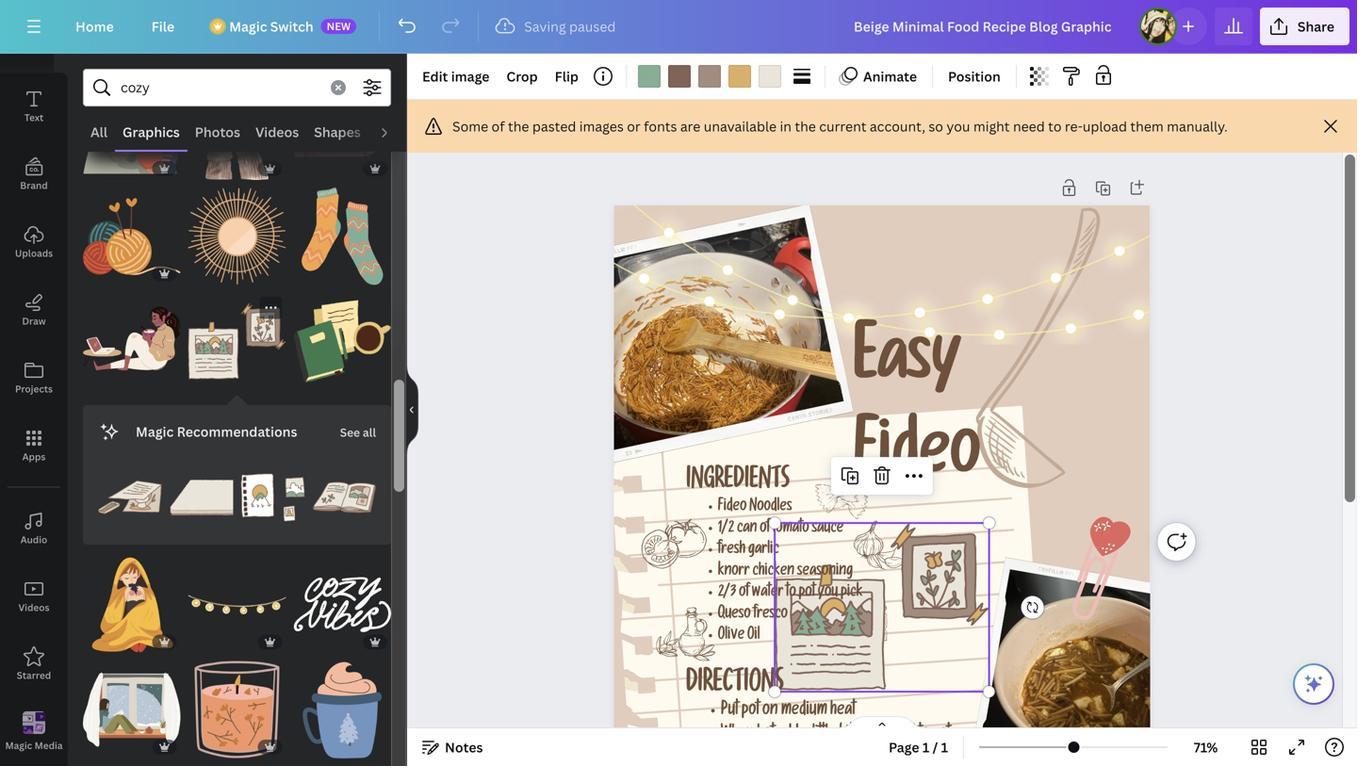 Task type: describe. For each thing, give the bounding box(es) containing it.
in
[[780, 117, 792, 135]]

hand drawn mental health day activities watching eating full body image
[[83, 293, 181, 391]]

#866255 image
[[669, 65, 691, 88]]

guy sitting under cozy plaid enjoying hot drink mug. image
[[83, 556, 181, 654]]

simple cute study close up journal image
[[312, 466, 376, 530]]

need
[[1014, 117, 1045, 135]]

2 the from the left
[[795, 117, 816, 135]]

animate button
[[834, 61, 925, 91]]

cozy winter with woman reading in windowsill image
[[83, 662, 181, 759]]

0 vertical spatial audio button
[[368, 114, 421, 150]]

watercolor hands holding a coffee image
[[188, 82, 286, 180]]

them
[[1131, 117, 1164, 135]]

/
[[933, 739, 939, 757]]

position
[[949, 67, 1001, 85]]

elements
[[13, 43, 55, 56]]

to inside put pot on medium heat when hot add a little bit of olive oil to pot
[[919, 727, 930, 744]]

medium
[[781, 703, 828, 721]]

oil
[[902, 727, 916, 744]]

saving paused
[[524, 17, 616, 35]]

all button
[[83, 114, 115, 150]]

simple cute study close up paper drawings image
[[98, 466, 162, 530]]

2 horizontal spatial pot
[[933, 727, 951, 744]]

switch
[[270, 17, 314, 35]]

unavailable
[[704, 117, 777, 135]]

share
[[1298, 17, 1335, 35]]

magic switch
[[229, 17, 314, 35]]

put pot on medium heat when hot add a little bit of olive oil to pot
[[722, 703, 951, 744]]

fideo noodles 1/2 can of tomato sauce fresh garlic knorr chicken seasoning 2/3 of water to pot you pick queso fresco olive oil
[[718, 500, 863, 645]]

0 horizontal spatial videos
[[18, 602, 49, 614]]

of right 2/3 at the bottom right
[[739, 586, 750, 602]]

2 1 from the left
[[942, 739, 949, 757]]

71%
[[1194, 739, 1219, 757]]

upload
[[1083, 117, 1128, 135]]

recommendations
[[177, 423, 297, 441]]

1 horizontal spatial videos button
[[248, 114, 307, 150]]

notes
[[445, 739, 483, 757]]

easy
[[854, 333, 962, 403]]

show pages image
[[837, 716, 928, 731]]

chicken
[[753, 565, 795, 581]]

magic for magic media
[[5, 740, 32, 752]]

simple cute study close up pictures image
[[241, 466, 305, 530]]

apps
[[22, 451, 46, 463]]

a
[[802, 727, 810, 744]]

pasted
[[533, 117, 576, 135]]

all
[[363, 425, 376, 441]]

garlic
[[749, 543, 780, 559]]

1/2
[[718, 522, 735, 538]]

knorr
[[718, 565, 750, 581]]

0 horizontal spatial pot
[[742, 703, 760, 721]]

add
[[778, 727, 799, 744]]

you inside fideo noodles 1/2 can of tomato sauce fresh garlic knorr chicken seasoning 2/3 of water to pot you pick queso fresco olive oil
[[818, 586, 839, 602]]

photos
[[195, 123, 240, 141]]

see all
[[340, 425, 376, 441]]

water
[[752, 586, 784, 602]]

#deaf5f image
[[729, 65, 751, 88]]

photos button
[[187, 114, 248, 150]]

olive oil hand drawn image
[[657, 608, 716, 661]]

sun mirror illustration image
[[188, 187, 286, 285]]

#deaf5f image
[[729, 65, 751, 88]]

all
[[91, 123, 108, 141]]

0 vertical spatial to
[[1049, 117, 1062, 135]]

1 horizontal spatial you
[[947, 117, 971, 135]]

might
[[974, 117, 1010, 135]]

are
[[681, 117, 701, 135]]

fresh
[[718, 543, 746, 559]]

projects button
[[0, 344, 68, 412]]

saving
[[524, 17, 566, 35]]

simple cute study close up image
[[169, 466, 233, 530]]

pick
[[841, 586, 863, 602]]

graphics button
[[115, 114, 187, 150]]

2/3
[[718, 586, 737, 602]]

brand button
[[0, 141, 68, 208]]

file button
[[137, 8, 190, 45]]

shapes
[[314, 123, 361, 141]]

Design title text field
[[839, 8, 1132, 45]]

color group
[[635, 61, 785, 91]]

1 the from the left
[[508, 117, 529, 135]]

olive
[[718, 629, 745, 645]]

1 vertical spatial videos button
[[0, 563, 68, 631]]

notes button
[[415, 733, 491, 763]]

images
[[580, 117, 624, 135]]

flip
[[555, 67, 579, 85]]

on
[[763, 703, 779, 721]]

when
[[722, 727, 755, 744]]

0 vertical spatial videos
[[256, 123, 299, 141]]

or
[[627, 117, 641, 135]]

so
[[929, 117, 944, 135]]

olive
[[870, 727, 900, 744]]

can
[[737, 522, 758, 538]]

canva assistant image
[[1303, 673, 1326, 696]]



Task type: locate. For each thing, give the bounding box(es) containing it.
magic inside button
[[5, 740, 32, 752]]

pot right oil
[[933, 727, 951, 744]]

projects
[[15, 383, 53, 396]]

1 left /
[[923, 739, 930, 757]]

#a48c7e image
[[699, 65, 721, 88], [699, 65, 721, 88]]

videos button up "starred"
[[0, 563, 68, 631]]

simple cute study close up posters image
[[188, 293, 286, 391]]

1 vertical spatial videos
[[18, 602, 49, 614]]

1 vertical spatial pot
[[742, 703, 760, 721]]

1 vertical spatial to
[[787, 586, 797, 602]]

elements button
[[0, 5, 68, 73]]

0 horizontal spatial the
[[508, 117, 529, 135]]

audio right shapes
[[376, 123, 414, 141]]

0 horizontal spatial fideo
[[718, 500, 747, 516]]

Search elements search field
[[121, 70, 320, 106]]

of right the can
[[760, 522, 771, 538]]

1 horizontal spatial audio
[[376, 123, 414, 141]]

1 horizontal spatial audio button
[[368, 114, 421, 150]]

flip button
[[548, 61, 586, 91]]

#866255 image
[[669, 65, 691, 88]]

magic for magic recommendations
[[136, 423, 174, 441]]

1 horizontal spatial videos
[[256, 123, 299, 141]]

text
[[24, 111, 43, 124]]

magic inside main menu bar
[[229, 17, 267, 35]]

some of the pasted images or fonts are unavailable in the current account, so you might need to re-upload them manually.
[[453, 117, 1228, 135]]

heat
[[831, 703, 856, 721]]

little
[[813, 727, 837, 744]]

new
[[327, 19, 351, 33]]

magic left switch
[[229, 17, 267, 35]]

see all button
[[338, 413, 378, 451]]

to right oil
[[919, 727, 930, 744]]

0 vertical spatial you
[[947, 117, 971, 135]]

1 1 from the left
[[923, 739, 930, 757]]

audio button right shapes
[[368, 114, 421, 150]]

cute comfy crew socks clothing image
[[294, 187, 391, 285]]

0 horizontal spatial to
[[787, 586, 797, 602]]

share button
[[1261, 8, 1350, 45]]

1 vertical spatial fideo
[[718, 500, 747, 516]]

group
[[83, 82, 181, 180], [188, 82, 286, 180], [294, 82, 391, 180], [83, 176, 181, 285], [188, 176, 286, 285], [294, 176, 391, 285], [83, 281, 181, 391], [294, 281, 391, 391], [188, 293, 286, 391], [98, 455, 162, 530], [169, 455, 233, 530], [241, 455, 305, 530], [312, 466, 376, 530], [83, 556, 181, 654], [188, 556, 286, 654], [294, 556, 391, 654], [83, 650, 181, 759], [188, 650, 286, 759], [294, 650, 391, 759]]

0 vertical spatial magic
[[229, 17, 267, 35]]

0 vertical spatial pot
[[799, 586, 816, 602]]

re-
[[1065, 117, 1083, 135]]

farfalle pasta illustration image
[[816, 473, 869, 519]]

edit image
[[422, 67, 490, 85]]

noodles
[[750, 500, 793, 516]]

graphics
[[123, 123, 180, 141]]

the right in
[[795, 117, 816, 135]]

1 vertical spatial you
[[818, 586, 839, 602]]

media
[[35, 740, 63, 752]]

videos right the photos at the left
[[256, 123, 299, 141]]

edit
[[422, 67, 448, 85]]

to left re- at the right of the page
[[1049, 117, 1062, 135]]

paraffin aromatic candles with dry flowers or burning wax or aroma therapy. cute hygge home decoration, holiday decorative design element. flat vector illustration scandinavian. relaxation and resting image
[[188, 662, 286, 759]]

hot
[[758, 727, 775, 744]]

#7eaf94 image
[[638, 65, 661, 88], [638, 65, 661, 88]]

0 horizontal spatial 1
[[923, 739, 930, 757]]

crop
[[507, 67, 538, 85]]

starred
[[17, 670, 51, 682]]

watercolor books image
[[294, 82, 391, 180]]

paused
[[570, 17, 616, 35]]

tomato
[[773, 522, 810, 538]]

hide image
[[406, 365, 419, 455]]

edit image button
[[415, 61, 497, 91]]

the left pasted
[[508, 117, 529, 135]]

starred button
[[0, 631, 68, 699]]

1 horizontal spatial fideo
[[854, 427, 981, 497]]

you down seasoning
[[818, 586, 839, 602]]

2 vertical spatial to
[[919, 727, 930, 744]]

fonts
[[644, 117, 677, 135]]

pot inside fideo noodles 1/2 can of tomato sauce fresh garlic knorr chicken seasoning 2/3 of water to pot you pick queso fresco olive oil
[[799, 586, 816, 602]]

0 horizontal spatial audio button
[[0, 495, 68, 563]]

fideo for fideo noodles 1/2 can of tomato sauce fresh garlic knorr chicken seasoning 2/3 of water to pot you pick queso fresco olive oil
[[718, 500, 747, 516]]

apps button
[[0, 412, 68, 480]]

uploads button
[[0, 208, 68, 276]]

videos button
[[248, 114, 307, 150], [0, 563, 68, 631]]

0 horizontal spatial you
[[818, 586, 839, 602]]

1 horizontal spatial to
[[919, 727, 930, 744]]

draw button
[[0, 276, 68, 344]]

cat with scarf enjoying hot drink image
[[83, 82, 181, 180]]

to right water
[[787, 586, 797, 602]]

videos up starred "button"
[[18, 602, 49, 614]]

0 horizontal spatial magic
[[5, 740, 32, 752]]

0 vertical spatial audio
[[376, 123, 414, 141]]

0 horizontal spatial videos button
[[0, 563, 68, 631]]

to inside fideo noodles 1/2 can of tomato sauce fresh garlic knorr chicken seasoning 2/3 of water to pot you pick queso fresco olive oil
[[787, 586, 797, 602]]

ingredients
[[687, 470, 790, 497]]

manually.
[[1168, 117, 1228, 135]]

71% button
[[1176, 733, 1237, 763]]

1 horizontal spatial the
[[795, 117, 816, 135]]

coffee with with books and pen image
[[294, 293, 391, 391]]

page 1 / 1
[[889, 739, 949, 757]]

magic
[[229, 17, 267, 35], [136, 423, 174, 441], [5, 740, 32, 752]]

fideo inside fideo noodles 1/2 can of tomato sauce fresh garlic knorr chicken seasoning 2/3 of water to pot you pick queso fresco olive oil
[[718, 500, 747, 516]]

sauce
[[812, 522, 844, 538]]

draw
[[22, 315, 46, 328]]

1 vertical spatial audio button
[[0, 495, 68, 563]]

crop button
[[499, 61, 546, 91]]

1 horizontal spatial 1
[[942, 739, 949, 757]]

current
[[820, 117, 867, 135]]

home link
[[60, 8, 129, 45]]

of
[[492, 117, 505, 135], [760, 522, 771, 538], [739, 586, 750, 602], [856, 727, 867, 744]]

2 horizontal spatial magic
[[229, 17, 267, 35]]

account,
[[870, 117, 926, 135]]

1 horizontal spatial pot
[[799, 586, 816, 602]]

some
[[453, 117, 489, 135]]

queso
[[718, 608, 751, 624]]

home
[[75, 17, 114, 35]]

page
[[889, 739, 920, 757]]

party cozy light glowing garland element watercolor illustration image
[[188, 556, 286, 654]]

animate
[[864, 67, 918, 85]]

cutesy christmas frappuccino image
[[294, 662, 391, 759]]

text button
[[0, 73, 68, 141]]

laddle icon image
[[915, 201, 1210, 511]]

knitting image
[[83, 187, 181, 285]]

fideo for fideo
[[854, 427, 981, 497]]

of right some
[[492, 117, 505, 135]]

0 vertical spatial fideo
[[854, 427, 981, 497]]

of inside put pot on medium heat when hot add a little bit of olive oil to pot
[[856, 727, 867, 744]]

to
[[1049, 117, 1062, 135], [787, 586, 797, 602], [919, 727, 930, 744]]

magic media button
[[0, 699, 68, 767]]

you right so on the right top
[[947, 117, 971, 135]]

saving paused status
[[487, 15, 626, 38]]

audio
[[376, 123, 414, 141], [20, 534, 47, 546]]

position button
[[941, 61, 1009, 91]]

1 vertical spatial audio
[[20, 534, 47, 546]]

put
[[722, 703, 739, 721]]

fideo
[[854, 427, 981, 497], [718, 500, 747, 516]]

pot
[[799, 586, 816, 602], [742, 703, 760, 721], [933, 727, 951, 744]]

2 vertical spatial magic
[[5, 740, 32, 752]]

audio button down apps
[[0, 495, 68, 563]]

of right the bit
[[856, 727, 867, 744]]

pot left the on
[[742, 703, 760, 721]]

file
[[152, 17, 175, 35]]

brand
[[20, 179, 48, 192]]

videos button right the photos at the left
[[248, 114, 307, 150]]

pot down seasoning
[[799, 586, 816, 602]]

main menu bar
[[0, 0, 1358, 54]]

1 right /
[[942, 739, 949, 757]]

magic left the media
[[5, 740, 32, 752]]

magic up the simple cute study close up paper drawings image
[[136, 423, 174, 441]]

seasoning
[[798, 565, 854, 581]]

videos
[[256, 123, 299, 141], [18, 602, 49, 614]]

shapes button
[[307, 114, 368, 150]]

2 horizontal spatial to
[[1049, 117, 1062, 135]]

uploads
[[15, 247, 53, 260]]

magic media
[[5, 740, 63, 752]]

magic for magic switch
[[229, 17, 267, 35]]

1 vertical spatial magic
[[136, 423, 174, 441]]

oil
[[748, 629, 761, 645]]

audio down apps
[[20, 534, 47, 546]]

#eae5d9 image
[[759, 65, 782, 88], [759, 65, 782, 88]]

1 horizontal spatial magic
[[136, 423, 174, 441]]

2 vertical spatial pot
[[933, 727, 951, 744]]

directions
[[687, 673, 784, 701]]

fresco
[[754, 608, 788, 624]]

0 horizontal spatial audio
[[20, 534, 47, 546]]

0 vertical spatial videos button
[[248, 114, 307, 150]]



Task type: vqa. For each thing, say whether or not it's contained in the screenshot.
rightmost Fideo
yes



